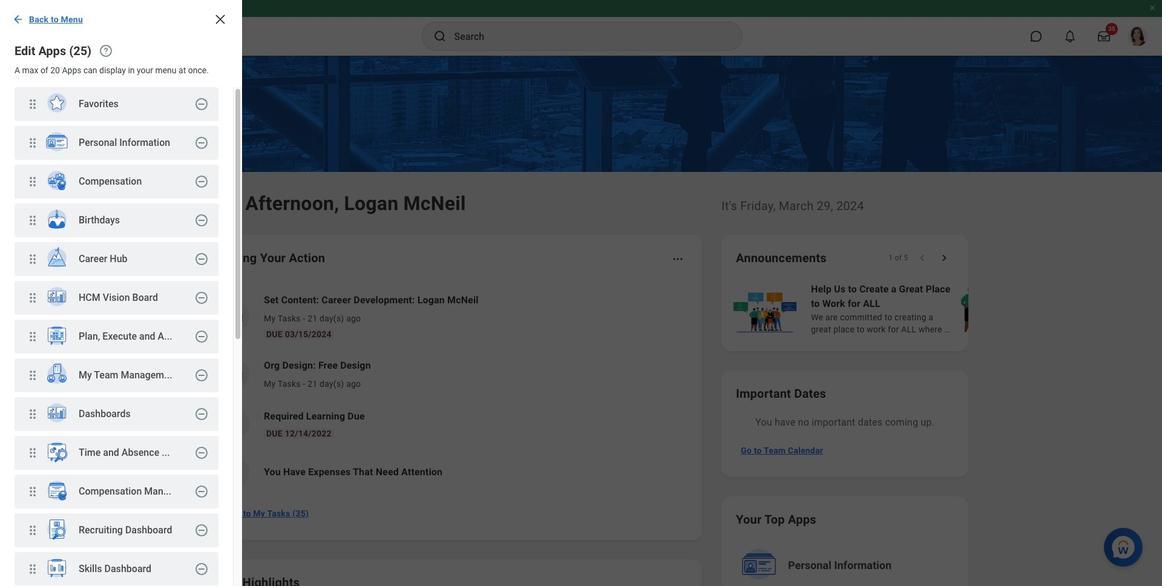 Task type: locate. For each thing, give the bounding box(es) containing it.
7 list item from the top
[[15, 320, 219, 355]]

status
[[889, 253, 908, 263]]

3 minus circle image from the top
[[194, 252, 209, 266]]

1 draggable vertical image from the top
[[25, 97, 40, 111]]

3 minus circle image from the top
[[194, 291, 209, 305]]

minus circle image for first draggable vertical icon from the bottom
[[194, 523, 209, 538]]

1 draggable vertical image from the top
[[25, 136, 40, 150]]

banner
[[0, 0, 1163, 56]]

dashboard expenses image
[[226, 463, 244, 481]]

minus circle image for 3rd draggable vertical icon from the bottom
[[194, 368, 209, 383]]

1 minus circle image from the top
[[194, 136, 209, 150]]

4 minus circle image from the top
[[194, 407, 209, 422]]

2 minus circle image from the top
[[194, 213, 209, 228]]

6 draggable vertical image from the top
[[25, 523, 40, 538]]

0 vertical spatial inbox image
[[226, 307, 244, 325]]

minus circle image for second draggable vertical image from the top of the global navigation dialog on the left of the page
[[194, 174, 209, 189]]

minus circle image for third draggable vertical image from the bottom of the global navigation dialog on the left of the page
[[194, 446, 209, 460]]

book open image
[[226, 415, 244, 433]]

1 minus circle image from the top
[[194, 97, 209, 111]]

list item
[[15, 87, 219, 122], [15, 126, 219, 161], [15, 165, 219, 200], [15, 203, 219, 239], [15, 242, 219, 277], [15, 281, 219, 316], [15, 320, 219, 355], [15, 359, 219, 394], [15, 397, 219, 432], [15, 436, 219, 471], [15, 475, 219, 510], [15, 514, 219, 549], [15, 552, 219, 586]]

6 draggable vertical image from the top
[[25, 485, 40, 499]]

minus circle image for sixth draggable vertical icon from the bottom
[[194, 97, 209, 111]]

7 minus circle image from the top
[[194, 562, 209, 577]]

12 list item from the top
[[15, 514, 219, 549]]

minus circle image
[[194, 136, 209, 150], [194, 213, 209, 228], [194, 291, 209, 305], [194, 407, 209, 422], [194, 446, 209, 460], [194, 485, 209, 499], [194, 562, 209, 577]]

list
[[0, 87, 233, 586], [732, 281, 1163, 337], [208, 283, 688, 497]]

13 list item from the top
[[15, 552, 219, 586]]

draggable vertical image
[[25, 97, 40, 111], [25, 252, 40, 266], [25, 329, 40, 344], [25, 368, 40, 383], [25, 407, 40, 422], [25, 523, 40, 538]]

6 minus circle image from the top
[[194, 485, 209, 499]]

7 draggable vertical image from the top
[[25, 562, 40, 577]]

3 list item from the top
[[15, 165, 219, 200]]

5 minus circle image from the top
[[194, 368, 209, 383]]

1 horizontal spatial inbox image
[[226, 307, 244, 325]]

minus circle image for 1st draggable vertical image
[[194, 136, 209, 150]]

5 minus circle image from the top
[[194, 446, 209, 460]]

0 horizontal spatial inbox image
[[213, 508, 225, 520]]

arrow left image
[[12, 13, 24, 25]]

inbox image
[[226, 365, 244, 383]]

6 minus circle image from the top
[[194, 523, 209, 538]]

draggable vertical image
[[25, 136, 40, 150], [25, 174, 40, 189], [25, 213, 40, 228], [25, 291, 40, 305], [25, 446, 40, 460], [25, 485, 40, 499], [25, 562, 40, 577]]

10 list item from the top
[[15, 436, 219, 471]]

1 list item from the top
[[15, 87, 219, 122]]

question outline image
[[99, 44, 113, 58]]

1 vertical spatial inbox image
[[213, 508, 225, 520]]

inbox image
[[226, 307, 244, 325], [213, 508, 225, 520]]

3 draggable vertical image from the top
[[25, 213, 40, 228]]

4 minus circle image from the top
[[194, 329, 209, 344]]

4 draggable vertical image from the top
[[25, 368, 40, 383]]

main content
[[0, 56, 1163, 586]]

2 minus circle image from the top
[[194, 174, 209, 189]]

minus circle image
[[194, 97, 209, 111], [194, 174, 209, 189], [194, 252, 209, 266], [194, 329, 209, 344], [194, 368, 209, 383], [194, 523, 209, 538]]



Task type: vqa. For each thing, say whether or not it's contained in the screenshot.
12th list item from the bottom draggable vertical image
yes



Task type: describe. For each thing, give the bounding box(es) containing it.
2 draggable vertical image from the top
[[25, 174, 40, 189]]

2 list item from the top
[[15, 126, 219, 161]]

4 draggable vertical image from the top
[[25, 291, 40, 305]]

close environment banner image
[[1149, 4, 1157, 12]]

11 list item from the top
[[15, 475, 219, 510]]

notifications large image
[[1065, 30, 1077, 42]]

9 list item from the top
[[15, 397, 219, 432]]

5 draggable vertical image from the top
[[25, 407, 40, 422]]

6 list item from the top
[[15, 281, 219, 316]]

search image
[[433, 29, 447, 44]]

profile logan mcneil element
[[1122, 23, 1156, 50]]

3 draggable vertical image from the top
[[25, 329, 40, 344]]

global navigation dialog
[[0, 0, 242, 586]]

minus circle image for 4th draggable vertical image
[[194, 291, 209, 305]]

minus circle image for 3rd draggable vertical icon
[[194, 329, 209, 344]]

minus circle image for 5th draggable vertical icon from the bottom of the global navigation dialog on the left of the page
[[194, 252, 209, 266]]

4 list item from the top
[[15, 203, 219, 239]]

inbox large image
[[1099, 30, 1111, 42]]

minus circle image for 2nd draggable vertical icon from the bottom of the global navigation dialog on the left of the page
[[194, 407, 209, 422]]

2 draggable vertical image from the top
[[25, 252, 40, 266]]

8 list item from the top
[[15, 359, 219, 394]]

5 list item from the top
[[15, 242, 219, 277]]

chevron left small image
[[917, 252, 929, 264]]

minus circle image for 2nd draggable vertical image from the bottom
[[194, 485, 209, 499]]

minus circle image for seventh draggable vertical image from the top of the global navigation dialog on the left of the page
[[194, 562, 209, 577]]

x image
[[213, 12, 228, 27]]

chevron right small image
[[939, 252, 951, 264]]

5 draggable vertical image from the top
[[25, 446, 40, 460]]

minus circle image for third draggable vertical image from the top
[[194, 213, 209, 228]]

list inside global navigation dialog
[[0, 87, 233, 586]]



